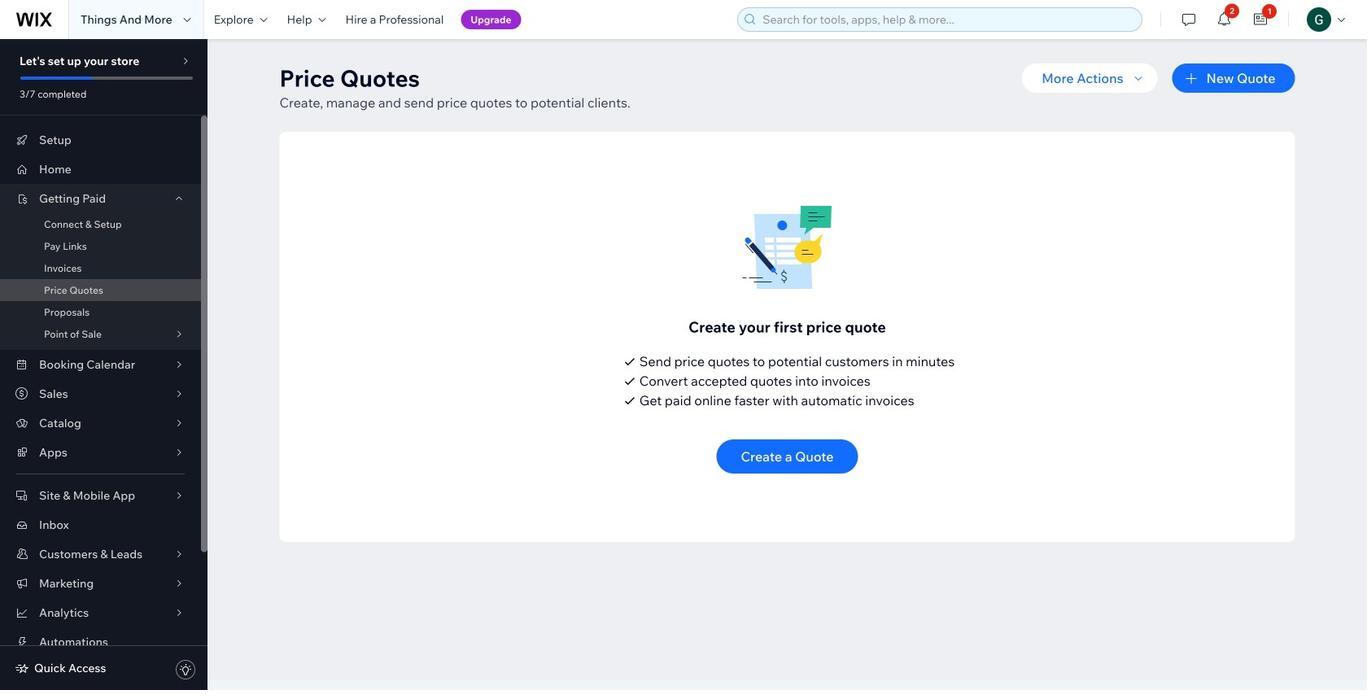 Task type: describe. For each thing, give the bounding box(es) containing it.
Search for tools, apps, help & more... field
[[758, 8, 1137, 31]]

sidebar element
[[0, 39, 208, 690]]



Task type: vqa. For each thing, say whether or not it's contained in the screenshot.
Back in Stock Requests
no



